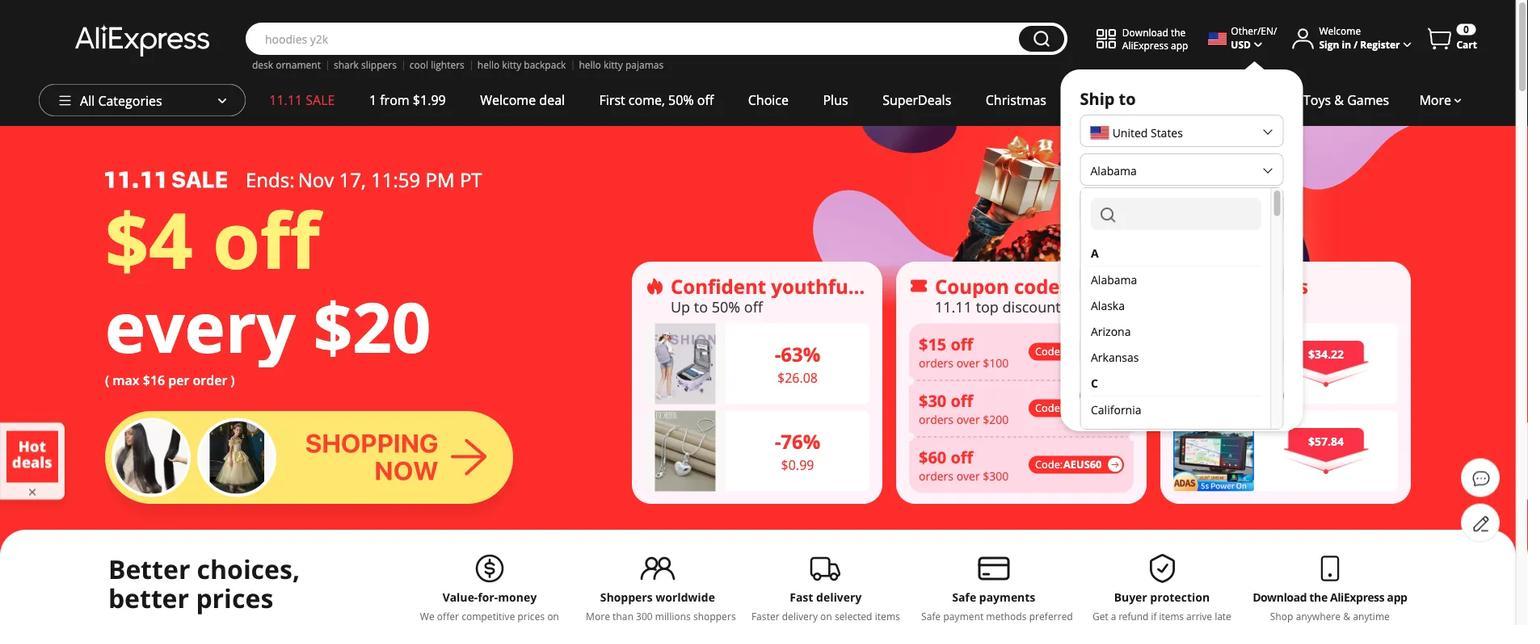 Task type: describe. For each thing, give the bounding box(es) containing it.
hoodies y2k text field
[[257, 31, 1011, 47]]

$4 off
[[105, 187, 320, 291]]

plus link
[[806, 84, 866, 116]]

cool lighters link
[[410, 58, 465, 72]]

$34.22
[[1309, 347, 1344, 362]]

( inside every $20 ( max $16 per order )
[[105, 372, 109, 389]]

cool lighters
[[410, 58, 465, 72]]

up
[[671, 297, 690, 317]]

cart
[[1457, 38, 1478, 51]]

code: for $60 off
[[1036, 458, 1063, 472]]

from
[[380, 91, 410, 109]]

hello kitty backpack
[[478, 58, 566, 72]]

nov
[[298, 167, 334, 193]]

california
[[1091, 402, 1141, 418]]

$26.08
[[778, 369, 818, 387]]

eur ( euro )
[[1091, 344, 1153, 359]]

backpack
[[524, 58, 566, 72]]

deal
[[539, 91, 565, 109]]

$30 off orders over $200
[[919, 390, 1009, 427]]

icon image for coupon codes
[[909, 277, 929, 296]]

-76% $0.99
[[775, 429, 821, 474]]

/ for in
[[1354, 37, 1358, 51]]

- for 63%
[[775, 341, 781, 368]]

off for $15 off orders over $100
[[951, 333, 974, 355]]

11.11 sale link
[[252, 84, 352, 116]]

kitty for backpack
[[502, 58, 522, 72]]

discounts
[[1003, 297, 1068, 317]]

united states
[[1113, 126, 1183, 141]]

& for toys
[[1335, 91, 1344, 109]]

icon image for confident youthful styles
[[645, 277, 664, 296]]

beauty & health
[[1172, 91, 1269, 109]]

welcome for welcome
[[1320, 24, 1361, 37]]

language
[[1080, 236, 1158, 258]]

ship to
[[1080, 87, 1136, 110]]

first come, 50% off link
[[582, 84, 731, 116]]

shark slippers link
[[334, 58, 397, 72]]

styles
[[860, 273, 916, 300]]

11.11 for 11.11 sale
[[269, 91, 302, 109]]

code: aeus60
[[1036, 458, 1102, 472]]

ship
[[1080, 87, 1115, 110]]

63%
[[781, 341, 821, 368]]

ends: nov 17, 11:59 pm pt
[[246, 167, 482, 193]]

0 horizontal spatial save
[[1167, 387, 1197, 405]]

11.11 sale
[[269, 91, 335, 109]]

app
[[1171, 38, 1189, 52]]

beauty
[[1172, 91, 1214, 109]]

euro
[[1122, 344, 1146, 359]]

download
[[1123, 25, 1169, 39]]

$57.84 link
[[1174, 411, 1398, 492]]

first come, 50% off
[[599, 91, 714, 109]]

pm
[[426, 167, 455, 193]]

$100
[[983, 355, 1009, 371]]

$57.84
[[1309, 434, 1344, 449]]

every $20 ( max $16 per order )
[[105, 280, 431, 389]]

$20
[[314, 280, 431, 373]]

order
[[193, 372, 227, 389]]

11.11 top discounts
[[935, 297, 1068, 317]]

sign in / register
[[1320, 37, 1400, 51]]

& for beauty
[[1217, 91, 1226, 109]]

states
[[1151, 126, 1183, 141]]

desk ornament
[[252, 58, 321, 72]]

choice
[[748, 91, 789, 109]]

2 alabama from the top
[[1091, 202, 1137, 217]]

off for $30 off orders over $200
[[951, 390, 974, 412]]

save inside superdeals 11.11 save big
[[1241, 297, 1272, 317]]

youthful
[[771, 273, 855, 300]]

download the aliexpress app
[[1123, 25, 1189, 52]]

health
[[1230, 91, 1269, 109]]

hello for hello kitty backpack
[[478, 58, 500, 72]]

76%
[[781, 429, 821, 455]]

aeus60
[[1064, 458, 1102, 472]]

big
[[1276, 297, 1296, 317]]

colorado
[[1091, 428, 1139, 443]]

more
[[1420, 91, 1452, 109]]

welcome for welcome deal
[[480, 91, 536, 109]]

codes
[[1014, 273, 1070, 300]]

1 from $1.99
[[369, 91, 446, 109]]

coupon codes
[[935, 273, 1070, 300]]

off for $60 off orders over $300
[[951, 446, 974, 469]]

aeus30
[[1064, 401, 1102, 416]]

$60
[[919, 446, 947, 469]]

furniture link
[[1064, 84, 1155, 116]]

hello kitty pajamas link
[[579, 58, 664, 72]]

pajamas
[[626, 58, 664, 72]]

choice link
[[731, 84, 806, 116]]

off for $4 off
[[213, 187, 320, 291]]

11:59
[[371, 167, 421, 193]]

to for up
[[694, 297, 708, 317]]

english
[[1091, 273, 1128, 288]]

currency
[[1080, 307, 1154, 329]]

superdeals 11.11 save big
[[1200, 273, 1309, 317]]

aliexpress
[[1123, 38, 1169, 52]]



Task type: vqa. For each thing, say whether or not it's contained in the screenshot.
The Top Picks
no



Task type: locate. For each thing, give the bounding box(es) containing it.
1 horizontal spatial welcome
[[1320, 24, 1361, 37]]

None button
[[1019, 26, 1065, 52]]

- inside -63% $26.08
[[775, 341, 781, 368]]

0 vertical spatial alabama
[[1091, 163, 1137, 178]]

/ right other/
[[1274, 24, 1278, 37]]

pop picture image
[[6, 431, 58, 483]]

1 vertical spatial over
[[957, 412, 980, 427]]

over for $30 off
[[957, 412, 980, 427]]

1 kitty from the left
[[502, 58, 522, 72]]

orders for $60
[[919, 469, 954, 484]]

1 vertical spatial (
[[105, 372, 109, 389]]

en
[[1261, 24, 1274, 37]]

0 horizontal spatial (
[[105, 372, 109, 389]]

cool
[[410, 58, 429, 72]]

1 vertical spatial superdeals
[[1200, 273, 1309, 300]]

3 orders from the top
[[919, 469, 954, 484]]

) right order
[[231, 372, 235, 389]]

/ for en
[[1274, 24, 1278, 37]]

$60 off orders over $300
[[919, 446, 1009, 484]]

save right c california
[[1167, 387, 1197, 405]]

all categories
[[80, 92, 162, 110]]

up to 50% off
[[671, 297, 763, 317]]

$200
[[983, 412, 1009, 427]]

usd
[[1231, 37, 1251, 51]]

0 horizontal spatial kitty
[[502, 58, 522, 72]]

$34.22 link
[[1174, 324, 1398, 405]]

2 hello from the left
[[579, 58, 601, 72]]

welcome inside welcome deal link
[[480, 91, 536, 109]]

1 code: from the top
[[1036, 345, 1063, 359]]

orders up '$60'
[[919, 412, 954, 427]]

coupon bg image
[[909, 324, 1134, 493]]

top
[[976, 297, 999, 317]]

1 orders from the top
[[919, 355, 954, 371]]

$16
[[143, 372, 165, 389]]

1 vertical spatial )
[[231, 372, 235, 389]]

kitty left backpack
[[502, 58, 522, 72]]

1 icon image from the left
[[645, 277, 664, 296]]

superdeals
[[883, 91, 952, 109], [1200, 273, 1309, 300]]

1 horizontal spatial to
[[1119, 87, 1136, 110]]

c
[[1091, 375, 1098, 391]]

hello kitty backpack link
[[478, 58, 566, 72]]

0 horizontal spatial hello
[[478, 58, 500, 72]]

superdeals for superdeals 11.11 save big
[[1200, 273, 1309, 300]]

0
[[1464, 23, 1470, 36]]

1 horizontal spatial save
[[1241, 297, 1272, 317]]

0 vertical spatial -
[[775, 341, 781, 368]]

confident
[[671, 273, 766, 300]]

0 vertical spatial to
[[1119, 87, 1136, 110]]

2 vertical spatial over
[[957, 469, 980, 484]]

1 & from the left
[[1217, 91, 1226, 109]]

1 alabama from the top
[[1091, 163, 1137, 178]]

sign
[[1320, 37, 1340, 51]]

games
[[1348, 91, 1390, 109]]

orders left the $300
[[919, 469, 954, 484]]

lighters
[[431, 58, 465, 72]]

c california
[[1091, 375, 1141, 418]]

2 over from the top
[[957, 412, 980, 427]]

alabama up language
[[1091, 202, 1137, 217]]

code: left aeus30
[[1036, 401, 1063, 416]]

1 vertical spatial welcome
[[480, 91, 536, 109]]

slippers
[[361, 58, 397, 72]]

code: aeus30
[[1036, 401, 1102, 416]]

1 horizontal spatial /
[[1354, 37, 1358, 51]]

ornament
[[276, 58, 321, 72]]

a
[[1091, 245, 1099, 261]]

close image
[[26, 486, 39, 499]]

orders inside $60 off orders over $300
[[919, 469, 954, 484]]

50% for come,
[[669, 91, 694, 109]]

0 vertical spatial )
[[1149, 344, 1153, 359]]

to
[[1119, 87, 1136, 110], [694, 297, 708, 317]]

arizona
[[1091, 324, 1131, 339]]

icon image left coupon
[[909, 277, 929, 296]]

hello up 'first' on the top left of the page
[[579, 58, 601, 72]]

alabama
[[1091, 163, 1137, 178], [1091, 202, 1137, 217], [1091, 272, 1137, 287]]

orders up $30
[[919, 355, 954, 371]]

None field
[[1091, 198, 1261, 230]]

11.11 left the top
[[935, 297, 972, 317]]

0 horizontal spatial 50%
[[669, 91, 694, 109]]

0 horizontal spatial )
[[231, 372, 235, 389]]

max
[[113, 372, 140, 389]]

desk ornament link
[[252, 58, 321, 72]]

sale
[[306, 91, 335, 109]]

off inside $15 off orders over $100
[[951, 333, 974, 355]]

over left $100
[[957, 355, 980, 371]]

0 horizontal spatial &
[[1217, 91, 1226, 109]]

1 horizontal spatial &
[[1335, 91, 1344, 109]]

over left the $300
[[957, 469, 980, 484]]

united
[[1113, 126, 1148, 141]]

1 horizontal spatial hello
[[579, 58, 601, 72]]

50%
[[669, 91, 694, 109], [712, 297, 741, 317]]

1 horizontal spatial superdeals
[[1200, 273, 1309, 300]]

50% right 'up'
[[712, 297, 741, 317]]

over for $15 off
[[957, 355, 980, 371]]

welcome down hello kitty backpack
[[480, 91, 536, 109]]

/ right the "in"
[[1354, 37, 1358, 51]]

orders inside $15 off orders over $100
[[919, 355, 954, 371]]

$4
[[105, 187, 193, 291]]

welcome deal link
[[463, 84, 582, 116]]

1 horizontal spatial 11.11
[[935, 297, 972, 317]]

$15
[[919, 333, 947, 355]]

desk
[[252, 58, 273, 72]]

17,
[[339, 167, 366, 193]]

0 vertical spatial code:
[[1036, 345, 1063, 359]]

orders inside $30 off orders over $200
[[919, 412, 954, 427]]

2 code: from the top
[[1036, 401, 1063, 416]]

beauty & health link
[[1155, 84, 1287, 116]]

hello for hello kitty pajamas
[[579, 58, 601, 72]]

every
[[105, 280, 296, 373]]

register
[[1361, 37, 1400, 51]]

eur
[[1091, 344, 1112, 359]]

1 over from the top
[[957, 355, 980, 371]]

0 horizontal spatial 11.11
[[269, 91, 302, 109]]

$1.99
[[413, 91, 446, 109]]

2 - from the top
[[775, 429, 781, 455]]

50% for to
[[712, 297, 741, 317]]

0 cart
[[1457, 23, 1478, 51]]

alabama down united
[[1091, 163, 1137, 178]]

orders for $30
[[919, 412, 954, 427]]

1 - from the top
[[775, 341, 781, 368]]

) inside every $20 ( max $16 per order )
[[231, 372, 235, 389]]

0 vertical spatial save
[[1241, 297, 1272, 317]]

2 kitty from the left
[[604, 58, 623, 72]]

/
[[1274, 24, 1278, 37], [1354, 37, 1358, 51]]

alabama up alaska
[[1091, 272, 1137, 287]]

alaska
[[1091, 298, 1125, 313]]

come,
[[629, 91, 665, 109]]

welcome
[[1320, 24, 1361, 37], [480, 91, 536, 109]]

toys
[[1304, 91, 1332, 109]]

save left the big
[[1241, 297, 1272, 317]]

11.11 inside superdeals 11.11 save big
[[1200, 297, 1237, 317]]

to right 'up'
[[694, 297, 708, 317]]

11.11 left sale on the top left of the page
[[269, 91, 302, 109]]

2 vertical spatial orders
[[919, 469, 954, 484]]

over left $200
[[957, 412, 980, 427]]

3 alabama from the top
[[1091, 272, 1137, 287]]

2 orders from the top
[[919, 412, 954, 427]]

1 vertical spatial save
[[1167, 387, 1197, 405]]

categories
[[98, 92, 162, 110]]

over inside $30 off orders over $200
[[957, 412, 980, 427]]

the
[[1171, 25, 1186, 39]]

1 vertical spatial to
[[694, 297, 708, 317]]

0 horizontal spatial to
[[694, 297, 708, 317]]

0 vertical spatial (
[[1115, 344, 1119, 359]]

all
[[80, 92, 95, 110]]

kitty left pajamas on the top left of the page
[[604, 58, 623, 72]]

1 horizontal spatial 50%
[[712, 297, 741, 317]]

code: aeus15
[[1036, 345, 1102, 359]]

orders
[[919, 355, 954, 371], [919, 412, 954, 427], [919, 469, 954, 484]]

( left max
[[105, 372, 109, 389]]

0 horizontal spatial welcome
[[480, 91, 536, 109]]

0 horizontal spatial /
[[1274, 24, 1278, 37]]

1 vertical spatial code:
[[1036, 401, 1063, 416]]

) right euro
[[1149, 344, 1153, 359]]

welcome deal
[[480, 91, 565, 109]]

ends:
[[246, 167, 295, 193]]

0 vertical spatial 50%
[[669, 91, 694, 109]]

off inside $60 off orders over $300
[[951, 446, 974, 469]]

0 vertical spatial over
[[957, 355, 980, 371]]

hello right lighters
[[478, 58, 500, 72]]

coupon
[[935, 273, 1009, 300]]

icon image
[[645, 277, 664, 296], [909, 277, 929, 296]]

1 horizontal spatial (
[[1115, 344, 1119, 359]]

1 vertical spatial orders
[[919, 412, 954, 427]]

over inside $15 off orders over $100
[[957, 355, 980, 371]]

0 vertical spatial orders
[[919, 355, 954, 371]]

1 vertical spatial 50%
[[712, 297, 741, 317]]

1 horizontal spatial kitty
[[604, 58, 623, 72]]

to for ship
[[1119, 87, 1136, 110]]

other/ en /
[[1231, 24, 1278, 37]]

- up $26.08
[[775, 341, 781, 368]]

2 vertical spatial code:
[[1036, 458, 1063, 472]]

& left health
[[1217, 91, 1226, 109]]

& right toys
[[1335, 91, 1344, 109]]

3 code: from the top
[[1036, 458, 1063, 472]]

product image image
[[655, 324, 716, 405], [1174, 324, 1255, 405], [655, 411, 716, 492], [1174, 411, 1255, 492]]

$0.99
[[781, 457, 814, 474]]

1 horizontal spatial icon image
[[909, 277, 929, 296]]

confident youthful styles
[[671, 273, 916, 300]]

2 & from the left
[[1335, 91, 1344, 109]]

- for 76%
[[775, 429, 781, 455]]

code: for $30 off
[[1036, 401, 1063, 416]]

code: for $15 off
[[1036, 345, 1063, 359]]

superdeals for superdeals
[[883, 91, 952, 109]]

code: left aeus15
[[1036, 345, 1063, 359]]

hello kitty pajamas
[[579, 58, 664, 72]]

$30
[[919, 390, 947, 412]]

1 horizontal spatial )
[[1149, 344, 1153, 359]]

-63% $26.08
[[775, 341, 821, 387]]

orders for $15
[[919, 355, 954, 371]]

0 horizontal spatial superdeals
[[883, 91, 952, 109]]

11.11 left the big
[[1200, 297, 1237, 317]]

0 vertical spatial welcome
[[1320, 24, 1361, 37]]

over for $60 off
[[957, 469, 980, 484]]

- down $26.08
[[775, 429, 781, 455]]

2 icon image from the left
[[909, 277, 929, 296]]

1 vertical spatial alabama
[[1091, 202, 1137, 217]]

50% right come,
[[669, 91, 694, 109]]

1 from $1.99 link
[[352, 84, 463, 116]]

christmas link
[[969, 84, 1064, 116]]

code: left aeus60
[[1036, 458, 1063, 472]]

welcome up toys & games
[[1320, 24, 1361, 37]]

2 horizontal spatial 11.11
[[1200, 297, 1237, 317]]

toys & games
[[1304, 91, 1390, 109]]

&
[[1217, 91, 1226, 109], [1335, 91, 1344, 109]]

11.11 for 11.11 top discounts
[[935, 297, 972, 317]]

3 over from the top
[[957, 469, 980, 484]]

save
[[1241, 297, 1272, 317], [1167, 387, 1197, 405]]

2 vertical spatial alabama
[[1091, 272, 1137, 287]]

icon image left confident
[[645, 277, 664, 296]]

0 vertical spatial superdeals
[[883, 91, 952, 109]]

arkansas
[[1091, 350, 1139, 365]]

to right ship
[[1119, 87, 1136, 110]]

aeus15
[[1064, 345, 1102, 359]]

kitty for pajamas
[[604, 58, 623, 72]]

( right eur
[[1115, 344, 1119, 359]]

1 vertical spatial -
[[775, 429, 781, 455]]

over inside $60 off orders over $300
[[957, 469, 980, 484]]

off inside $30 off orders over $200
[[951, 390, 974, 412]]

furniture
[[1081, 91, 1137, 109]]

0 horizontal spatial icon image
[[645, 277, 664, 296]]

1 hello from the left
[[478, 58, 500, 72]]

- inside -76% $0.99
[[775, 429, 781, 455]]

pt
[[460, 167, 482, 193]]



